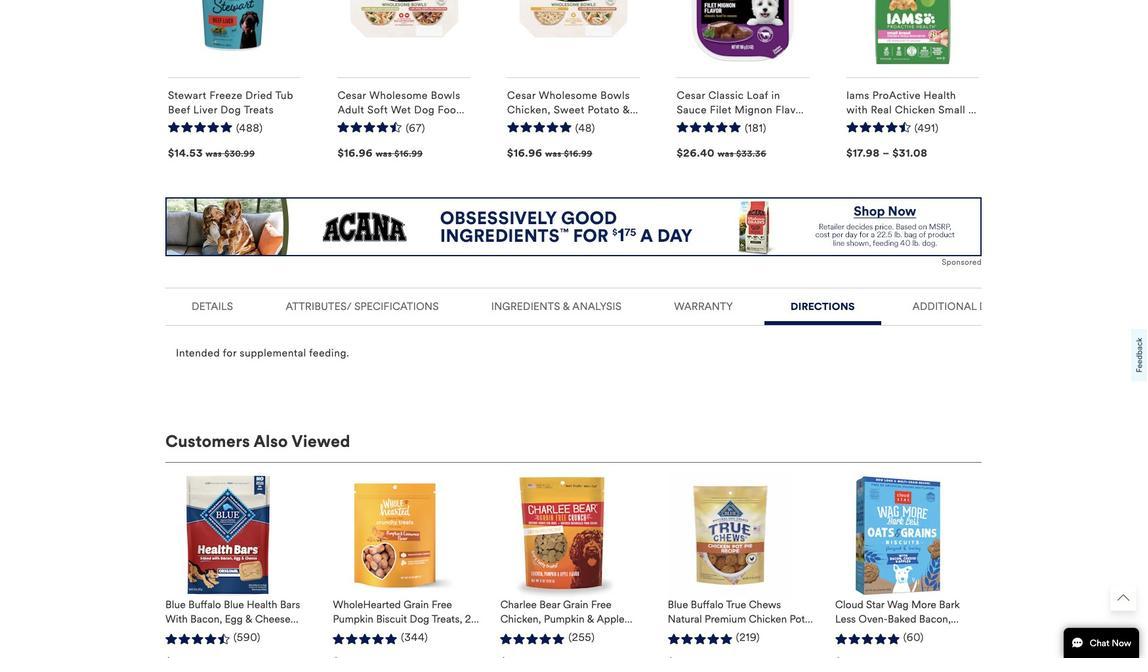 Task type: vqa. For each thing, say whether or not it's contained in the screenshot.
Sponsored
yes



Task type: locate. For each thing, give the bounding box(es) containing it.
0 horizontal spatial details
[[192, 301, 233, 313]]

specifications
[[354, 301, 439, 313]]

details right additional
[[979, 301, 1021, 313]]

attributes/ specifications
[[286, 301, 439, 313]]

ingredients
[[491, 301, 560, 313]]

styled arrow button link
[[1110, 585, 1137, 612]]

details up intended
[[192, 301, 233, 313]]

1 details from the left
[[192, 301, 233, 313]]

attributes/ specifications button
[[265, 289, 460, 322]]

attributes/
[[286, 301, 352, 313]]

for
[[223, 347, 237, 360]]

also
[[254, 432, 288, 452]]

viewed
[[292, 432, 350, 452]]

product details tab list
[[165, 288, 1042, 383]]

2 details from the left
[[979, 301, 1021, 313]]

details
[[192, 301, 233, 313], [979, 301, 1021, 313]]

ingredients & analysis button
[[470, 289, 643, 322]]

warranty
[[674, 301, 733, 313]]

1 horizontal spatial details
[[979, 301, 1021, 313]]

details inside 'button'
[[979, 301, 1021, 313]]

sponsored link
[[165, 198, 982, 269]]

customers
[[165, 432, 250, 452]]



Task type: describe. For each thing, give the bounding box(es) containing it.
details inside button
[[192, 301, 233, 313]]

scroll to top image
[[1118, 593, 1129, 604]]

details button
[[171, 289, 254, 322]]

directions
[[791, 301, 855, 313]]

additional details button
[[892, 289, 1042, 322]]

analysis
[[572, 301, 622, 313]]

warranty button
[[653, 289, 754, 322]]

supplemental
[[240, 347, 306, 360]]

intended for supplemental feeding.
[[176, 347, 349, 360]]

customers also viewed
[[165, 432, 350, 452]]

sponsored
[[942, 258, 982, 267]]

intended
[[176, 347, 220, 360]]

additional
[[913, 301, 977, 313]]

ingredients & analysis
[[491, 301, 622, 313]]

directions button
[[764, 289, 881, 322]]

&
[[563, 301, 570, 313]]

feeding.
[[309, 347, 349, 360]]

additional details
[[913, 301, 1021, 313]]



